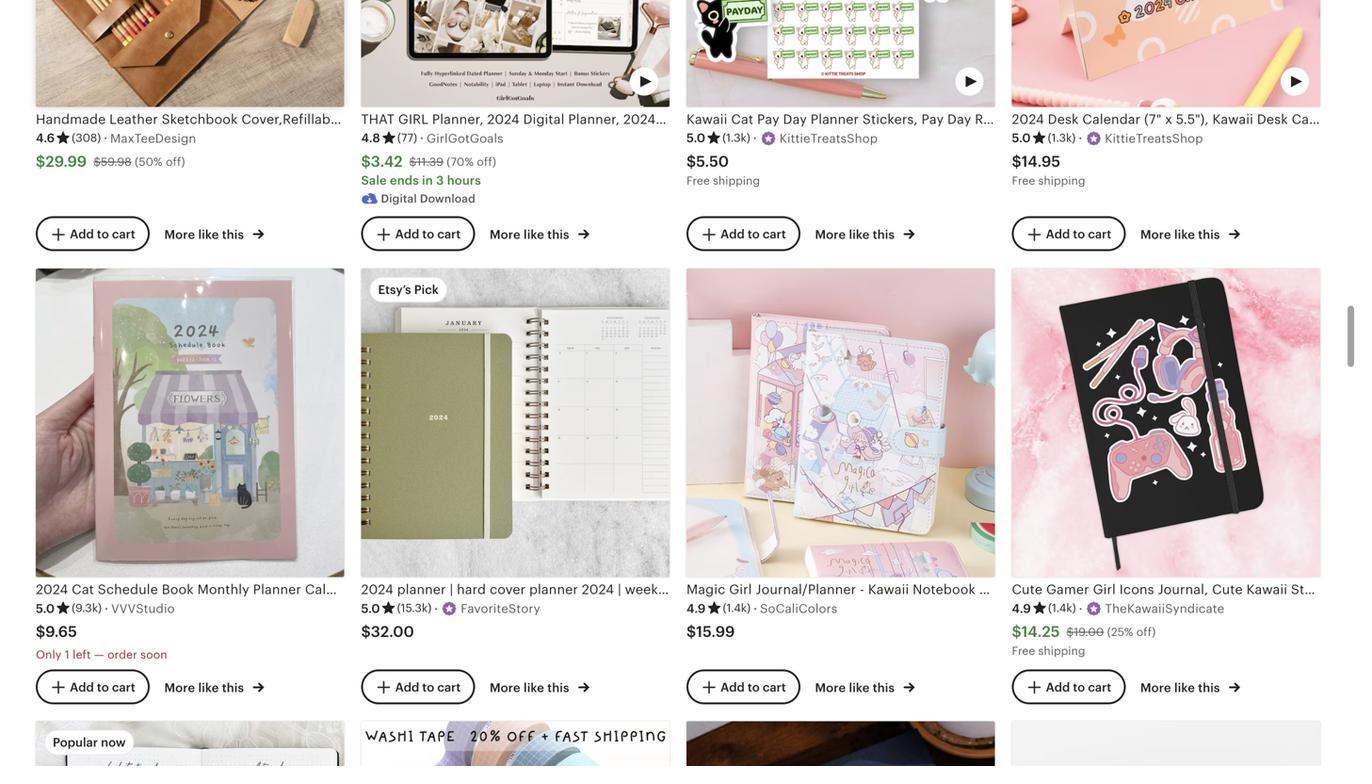 Task type: vqa. For each thing, say whether or not it's contained in the screenshot.
weddings
no



Task type: describe. For each thing, give the bounding box(es) containing it.
32.00
[[371, 623, 415, 640]]

9.65
[[45, 623, 77, 640]]

add to cart for add to cart button under the $ 29.99 $ 59.98 (50% off)
[[70, 227, 135, 241]]

$ 14.25 $ 19.00 (25% off) free shipping
[[1012, 623, 1157, 657]]

3
[[436, 173, 444, 187]]

add to cart button down $ 14.25 $ 19.00 (25% off) free shipping
[[1012, 669, 1126, 704]]

· for add to cart button under $ 14.95 free shipping
[[1079, 131, 1083, 145]]

digital
[[381, 192, 417, 205]]

cart for add to cart button under the $ 29.99 $ 59.98 (50% off)
[[112, 227, 135, 241]]

like for add to cart button under $ 14.95 free shipping
[[1175, 228, 1196, 242]]

cart for add to cart button below '$ 5.50 free shipping'
[[763, 227, 787, 241]]

add for add to cart button below '$ 5.50 free shipping'
[[721, 227, 745, 241]]

add for add to cart button under $ 14.95 free shipping
[[1047, 227, 1071, 241]]

to for add to cart button below the 15.99
[[748, 680, 760, 694]]

$ for $ 9.65 only 1 left — order soon
[[36, 623, 45, 640]]

sale
[[361, 173, 387, 187]]

like for add to cart button under the $ 29.99 $ 59.98 (50% off)
[[198, 228, 219, 242]]

5.0 for 14.95
[[1012, 131, 1031, 145]]

15.99
[[697, 623, 735, 640]]

to for add to cart button under $ 14.25 $ 19.00 (25% off) free shipping
[[1074, 680, 1086, 694]]

$ 29.99 $ 59.98 (50% off)
[[36, 153, 185, 170]]

digital download
[[381, 192, 476, 205]]

1 cute from the left
[[1012, 582, 1043, 597]]

like for add to cart button below —
[[198, 681, 219, 695]]

add for add to cart button below —
[[70, 680, 94, 694]]

cart for add to cart button under $ 14.95 free shipping
[[1089, 227, 1112, 241]]

$ for $ 32.00
[[361, 623, 371, 640]]

add for add to cart button below the 15.99
[[721, 680, 745, 694]]

add for add to cart button under the $ 29.99 $ 59.98 (50% off)
[[70, 227, 94, 241]]

etsy's pick
[[378, 283, 439, 297]]

2024 planner | hard cover planner 2024 | weekly planner | wire bound student planner | daily planner | hardcover, cypress image
[[361, 268, 670, 577]]

product video element for "2024 haroo planner / minimal planner / habit, gratitude, mood tracker / monthly / weekly / daily planner / agenda / productivity planner" image at right
[[1012, 721, 1321, 766]]

download
[[420, 192, 476, 205]]

add for add to cart button underneath 32.00
[[395, 680, 420, 694]]

(308)
[[72, 132, 101, 144]]

$ for $ 15.99
[[687, 623, 697, 640]]

59.98
[[101, 156, 132, 168]]

hours
[[447, 173, 481, 187]]

cart for add to cart button under $ 14.25 $ 19.00 (25% off) free shipping
[[1089, 680, 1112, 694]]

$ 14.95 free shipping
[[1012, 153, 1086, 187]]

add for add to cart button below digital download
[[395, 227, 420, 241]]

(50%
[[135, 156, 163, 168]]

5.0 for 9.65
[[36, 601, 55, 616]]

4.6
[[36, 131, 55, 145]]

add to cart button down $ 14.95 free shipping
[[1012, 216, 1126, 251]]

(1.3k) for 5.50
[[723, 132, 751, 144]]

like for add to cart button below digital download
[[524, 228, 545, 242]]

free for 5.50
[[687, 174, 710, 187]]

like for add to cart button under $ 14.25 $ 19.00 (25% off) free shipping
[[1175, 681, 1196, 695]]

etsy's
[[378, 283, 411, 297]]

14.25
[[1022, 623, 1061, 640]]

add to cart button down digital download
[[361, 216, 475, 251]]

29.99
[[46, 153, 87, 170]]

to for add to cart button below digital download
[[423, 227, 435, 241]]

in
[[422, 173, 433, 187]]

cute gamer girl icons journal, cute kawaii style note
[[1012, 582, 1357, 597]]

more like this for add to cart button underneath 32.00
[[490, 681, 573, 695]]

add to cart button down —
[[36, 669, 150, 704]]

ends
[[390, 173, 419, 187]]

like for add to cart button underneath 32.00
[[524, 681, 545, 695]]

more like this for add to cart button below the 15.99
[[816, 681, 898, 695]]

pick
[[414, 283, 439, 297]]

4.8
[[361, 131, 381, 145]]

order
[[107, 648, 137, 661]]

product video element for that girl planner, 2024 digital planner, 2024 daily, weekly & monthly planner, dated digital planner, ipad planner, goodnotes planner image
[[361, 0, 670, 107]]

now
[[101, 736, 126, 750]]

—
[[94, 648, 104, 661]]

off) for 14.25
[[1137, 626, 1157, 639]]

add to cart for add to cart button under $ 14.95 free shipping
[[1047, 227, 1112, 241]]

magic girl journal/planner - kawaii notebook soft leather cover anime print- 224 pages a5 magnetic buckle notebooks image
[[687, 268, 996, 577]]

more like this for add to cart button below digital download
[[490, 228, 573, 242]]

free inside $ 14.25 $ 19.00 (25% off) free shipping
[[1012, 645, 1036, 657]]

more like this for add to cart button under $ 14.25 $ 19.00 (25% off) free shipping
[[1141, 681, 1224, 695]]

gamer
[[1047, 582, 1090, 597]]

more like this for add to cart button under the $ 29.99 $ 59.98 (50% off)
[[164, 228, 247, 242]]

add to cart for add to cart button below digital download
[[395, 227, 461, 241]]

· for add to cart button under $ 14.25 $ 19.00 (25% off) free shipping
[[1079, 601, 1083, 616]]

$ for $ 5.50 free shipping
[[687, 153, 697, 170]]

cart for add to cart button below digital download
[[438, 227, 461, 241]]

4.9 for magic girl journal/planner - kawaii notebook soft leather cover anime print- 224 pages a5 magnetic buckle notebooks image
[[687, 601, 706, 616]]

to for add to cart button under $ 14.95 free shipping
[[1074, 227, 1086, 241]]

$ 15.99
[[687, 623, 735, 640]]

more like this for add to cart button below '$ 5.50 free shipping'
[[816, 228, 898, 242]]

cart for add to cart button below the 15.99
[[763, 680, 787, 694]]

to for add to cart button below —
[[97, 680, 109, 694]]

off) for 3.42
[[477, 156, 497, 168]]

add to cart for add to cart button below '$ 5.50 free shipping'
[[721, 227, 787, 241]]

(77)
[[398, 132, 417, 144]]

kawaii cat pay day planner stickers, pay day reminders, cute planner stickers, pay day reminder icons for planner, payday reminders image
[[687, 0, 996, 107]]

(1.4k) for magic girl journal/planner - kawaii notebook soft leather cover anime print- 224 pages a5 magnetic buckle notebooks image
[[723, 602, 751, 615]]

add to cart button down '$ 5.50 free shipping'
[[687, 216, 801, 251]]

cute gamer girl icons journal, cute kawaii style notebook, gamer girl gift for friend image
[[1012, 268, 1321, 577]]

premade bullet dotted journal planner | undated planner journal a5 | personalized | weekly spreads & monthly themes | 190 hand-drawn pages image
[[36, 721, 344, 766]]

popular
[[53, 736, 98, 750]]

kawaii
[[1247, 582, 1288, 597]]

$ 3.42 $ 11.39 (70% off) sale ends in 3 hours
[[361, 153, 497, 187]]

11.39
[[417, 156, 444, 168]]

style
[[1292, 582, 1324, 597]]



Task type: locate. For each thing, give the bounding box(es) containing it.
cute left kawaii
[[1213, 582, 1244, 597]]

shipping for 14.95
[[1039, 174, 1086, 187]]

cute
[[1012, 582, 1043, 597], [1213, 582, 1244, 597]]

add to cart button
[[36, 216, 150, 251], [361, 216, 475, 251], [687, 216, 801, 251], [1012, 216, 1126, 251], [36, 669, 150, 704], [361, 669, 475, 704], [687, 669, 801, 704], [1012, 669, 1126, 704]]

cart for add to cart button underneath 32.00
[[438, 680, 461, 694]]

more
[[164, 228, 195, 242], [490, 228, 521, 242], [816, 228, 846, 242], [1141, 228, 1172, 242], [164, 681, 195, 695], [490, 681, 521, 695], [816, 681, 846, 695], [1141, 681, 1172, 695]]

like for add to cart button below the 15.99
[[849, 681, 870, 695]]

off)
[[166, 156, 185, 168], [477, 156, 497, 168], [1137, 626, 1157, 639]]

add to cart for add to cart button under $ 14.25 $ 19.00 (25% off) free shipping
[[1047, 680, 1112, 694]]

free for 14.95
[[1012, 174, 1036, 187]]

handmade leather sketchbook cover,refillable leather sketchbook,leather artist sketch pad cover,personalised gifts,gift for her,gift for him image
[[36, 0, 344, 107]]

shipping inside '$ 5.50 free shipping'
[[713, 174, 760, 187]]

· for add to cart button below the 15.99
[[754, 601, 758, 616]]

only
[[36, 648, 62, 661]]

like
[[198, 228, 219, 242], [524, 228, 545, 242], [849, 228, 870, 242], [1175, 228, 1196, 242], [198, 681, 219, 695], [524, 681, 545, 695], [849, 681, 870, 695], [1175, 681, 1196, 695]]

2024 haroo planner / minimal planner / habit, gratitude, mood tracker / monthly / weekly / daily planner / agenda / productivity planner image
[[1012, 721, 1321, 766]]

1 4.9 from the left
[[687, 601, 706, 616]]

(1.4k) for cute gamer girl icons journal, cute kawaii style notebook, gamer girl gift for friend
[[1049, 602, 1077, 615]]

4.9
[[687, 601, 706, 616], [1012, 601, 1032, 616]]

shipping for 5.50
[[713, 174, 760, 187]]

cart
[[112, 227, 135, 241], [438, 227, 461, 241], [763, 227, 787, 241], [1089, 227, 1112, 241], [112, 680, 135, 694], [438, 680, 461, 694], [763, 680, 787, 694], [1089, 680, 1112, 694]]

shipping
[[713, 174, 760, 187], [1039, 174, 1086, 187], [1039, 645, 1086, 657]]

0 horizontal spatial 4.9
[[687, 601, 706, 616]]

2 4.9 from the left
[[1012, 601, 1032, 616]]

off) inside the $ 29.99 $ 59.98 (50% off)
[[166, 156, 185, 168]]

add to cart down digital download
[[395, 227, 461, 241]]

free down 5.50
[[687, 174, 710, 187]]

1 (1.4k) from the left
[[723, 602, 751, 615]]

add to cart down —
[[70, 680, 135, 694]]

add to cart for add to cart button below the 15.99
[[721, 680, 787, 694]]

off) inside the $ 3.42 $ 11.39 (70% off) sale ends in 3 hours
[[477, 156, 497, 168]]

add to cart
[[70, 227, 135, 241], [395, 227, 461, 241], [721, 227, 787, 241], [1047, 227, 1112, 241], [70, 680, 135, 694], [395, 680, 461, 694], [721, 680, 787, 694], [1047, 680, 1112, 694]]

add to cart down $ 14.25 $ 19.00 (25% off) free shipping
[[1047, 680, 1112, 694]]

5.50
[[697, 153, 729, 170]]

shipping down 5.50
[[713, 174, 760, 187]]

2024 planner - 24 hour, daily weekly monthly planner | leather hardcover | productivity goal planner for men women | habit tracker image
[[687, 721, 996, 766]]

19.00
[[1075, 626, 1105, 639]]

$ inside $ 14.95 free shipping
[[1012, 153, 1022, 170]]

· for add to cart button under the $ 29.99 $ 59.98 (50% off)
[[104, 131, 107, 145]]

note
[[1328, 582, 1357, 597]]

5.0
[[687, 131, 706, 145], [1012, 131, 1031, 145], [36, 601, 55, 616], [361, 601, 380, 616]]

add to cart for add to cart button underneath 32.00
[[395, 680, 461, 694]]

off) right (25%
[[1137, 626, 1157, 639]]

product video element for premade bullet dotted journal planner | undated planner journal a5 | personalized | weekly spreads & monthly themes | 190 hand-drawn pages "image"
[[36, 721, 344, 766]]

· for add to cart button below '$ 5.50 free shipping'
[[754, 131, 757, 145]]

$
[[36, 153, 46, 170], [361, 153, 371, 170], [687, 153, 697, 170], [1012, 153, 1022, 170], [93, 156, 101, 168], [410, 156, 417, 168], [36, 623, 45, 640], [361, 623, 371, 640], [687, 623, 697, 640], [1012, 623, 1022, 640], [1067, 626, 1075, 639]]

0 horizontal spatial cute
[[1012, 582, 1043, 597]]

add down left
[[70, 680, 94, 694]]

1 horizontal spatial (1.4k)
[[1049, 602, 1077, 615]]

cart for add to cart button below —
[[112, 680, 135, 694]]

5.0 up '14.95'
[[1012, 131, 1031, 145]]

girl
[[1094, 582, 1117, 597]]

add to cart down 32.00
[[395, 680, 461, 694]]

popular now
[[53, 736, 126, 750]]

4.9 for cute gamer girl icons journal, cute kawaii style notebook, gamer girl gift for friend
[[1012, 601, 1032, 616]]

free
[[687, 174, 710, 187], [1012, 174, 1036, 187], [1012, 645, 1036, 657]]

(1.3k) up '14.95'
[[1048, 132, 1076, 144]]

0 horizontal spatial off)
[[166, 156, 185, 168]]

$ for $ 14.95 free shipping
[[1012, 153, 1022, 170]]

to for add to cart button underneath 32.00
[[423, 680, 435, 694]]

5.0 up $ 32.00
[[361, 601, 380, 616]]

journal,
[[1159, 582, 1209, 597]]

shipping inside $ 14.95 free shipping
[[1039, 174, 1086, 187]]

off) for 29.99
[[166, 156, 185, 168]]

· for add to cart button underneath 32.00
[[435, 601, 438, 616]]

1
[[65, 648, 70, 661]]

this
[[222, 228, 244, 242], [548, 228, 570, 242], [873, 228, 895, 242], [1199, 228, 1221, 242], [222, 681, 244, 695], [548, 681, 570, 695], [873, 681, 895, 695], [1199, 681, 1221, 695]]

to
[[97, 227, 109, 241], [423, 227, 435, 241], [748, 227, 760, 241], [1074, 227, 1086, 241], [97, 680, 109, 694], [423, 680, 435, 694], [748, 680, 760, 694], [1074, 680, 1086, 694]]

popular now link
[[36, 721, 344, 766]]

add down '$ 5.50 free shipping'
[[721, 227, 745, 241]]

add for add to cart button under $ 14.25 $ 19.00 (25% off) free shipping
[[1047, 680, 1071, 694]]

1 horizontal spatial (1.3k)
[[1048, 132, 1076, 144]]

off) right (70%
[[477, 156, 497, 168]]

2024 cat schedule book monthly planner calendar book office agenda journal notebook cat lovers stationery back to school gift for her image
[[36, 268, 344, 577]]

shipping inside $ 14.25 $ 19.00 (25% off) free shipping
[[1039, 645, 1086, 657]]

·
[[104, 131, 107, 145], [420, 131, 424, 145], [754, 131, 757, 145], [1079, 131, 1083, 145], [105, 601, 108, 616], [435, 601, 438, 616], [754, 601, 758, 616], [1079, 601, 1083, 616]]

shipping down '14.95'
[[1039, 174, 1086, 187]]

$ inside $ 9.65 only 1 left — order soon
[[36, 623, 45, 640]]

(70%
[[447, 156, 474, 168]]

add to cart down the 15.99
[[721, 680, 787, 694]]

add to cart down '$ 5.50 free shipping'
[[721, 227, 787, 241]]

add down 29.99
[[70, 227, 94, 241]]

icons
[[1120, 582, 1155, 597]]

to for add to cart button below '$ 5.50 free shipping'
[[748, 227, 760, 241]]

(1.4k) up the 15.99
[[723, 602, 751, 615]]

product video element for kawaii cat pay day planner stickers, pay day reminders, cute planner stickers, pay day reminder icons for planner, payday reminders at right
[[687, 0, 996, 107]]

free inside '$ 5.50 free shipping'
[[687, 174, 710, 187]]

0 horizontal spatial (1.4k)
[[723, 602, 751, 615]]

2 (1.4k) from the left
[[1049, 602, 1077, 615]]

add to cart down $ 14.95 free shipping
[[1047, 227, 1112, 241]]

add down 32.00
[[395, 680, 420, 694]]

add to cart button down the $ 29.99 $ 59.98 (50% off)
[[36, 216, 150, 251]]

product video element for 2024 planner - 24 hour, daily weekly monthly planner | leather hardcover | productivity goal planner for men women | habit tracker image
[[687, 721, 996, 766]]

$ 9.65 only 1 left — order soon
[[36, 623, 167, 661]]

product video element
[[361, 0, 670, 107], [687, 0, 996, 107], [1012, 0, 1321, 107], [36, 721, 344, 766], [687, 721, 996, 766], [1012, 721, 1321, 766]]

add to cart for add to cart button below —
[[70, 680, 135, 694]]

off) inside $ 14.25 $ 19.00 (25% off) free shipping
[[1137, 626, 1157, 639]]

4.9 up 14.25
[[1012, 601, 1032, 616]]

washi tape set, grid washi tape, kawaii washi tape, scrapbooking planner tape, cute stationery washi tape, bullet journal tape variety pack image
[[361, 721, 670, 766]]

1 (1.3k) from the left
[[723, 132, 751, 144]]

$ for $ 3.42 $ 11.39 (70% off) sale ends in 3 hours
[[361, 153, 371, 170]]

(1.3k)
[[723, 132, 751, 144], [1048, 132, 1076, 144]]

add down the digital
[[395, 227, 420, 241]]

(25%
[[1108, 626, 1134, 639]]

add down the 15.99
[[721, 680, 745, 694]]

add to cart button down the 15.99
[[687, 669, 801, 704]]

left
[[73, 648, 91, 661]]

that girl planner, 2024 digital planner, 2024 daily, weekly & monthly planner, dated digital planner, ipad planner, goodnotes planner image
[[361, 0, 670, 107]]

(1.4k)
[[723, 602, 751, 615], [1049, 602, 1077, 615]]

(1.3k) for 14.95
[[1048, 132, 1076, 144]]

add
[[70, 227, 94, 241], [395, 227, 420, 241], [721, 227, 745, 241], [1047, 227, 1071, 241], [70, 680, 94, 694], [395, 680, 420, 694], [721, 680, 745, 694], [1047, 680, 1071, 694]]

more like this for add to cart button under $ 14.95 free shipping
[[1141, 228, 1224, 242]]

shipping down 14.25
[[1039, 645, 1086, 657]]

add to cart button down 32.00
[[361, 669, 475, 704]]

like for add to cart button below '$ 5.50 free shipping'
[[849, 228, 870, 242]]

3.42
[[371, 153, 403, 170]]

0 horizontal spatial (1.3k)
[[723, 132, 751, 144]]

to for add to cart button under the $ 29.99 $ 59.98 (50% off)
[[97, 227, 109, 241]]

5.0 for 5.50
[[687, 131, 706, 145]]

$ for $ 29.99 $ 59.98 (50% off)
[[36, 153, 46, 170]]

soon
[[141, 648, 167, 661]]

1 horizontal spatial 4.9
[[1012, 601, 1032, 616]]

$ 32.00
[[361, 623, 415, 640]]

product video element for 2024 desk calendar (7" x 5.5"), kawaii desk calendar, 2024 desk calendar, kawaii 2024 desk calendar, kawaii 2024 calendar, cat calendar image
[[1012, 0, 1321, 107]]

$ inside the $ 29.99 $ 59.98 (50% off)
[[93, 156, 101, 168]]

4.9 up $ 15.99
[[687, 601, 706, 616]]

2 (1.3k) from the left
[[1048, 132, 1076, 144]]

add to cart down the $ 29.99 $ 59.98 (50% off)
[[70, 227, 135, 241]]

1 horizontal spatial off)
[[477, 156, 497, 168]]

free down 14.25
[[1012, 645, 1036, 657]]

(9.3k)
[[72, 602, 102, 615]]

5.0 up 5.50
[[687, 131, 706, 145]]

(1.3k) up 5.50
[[723, 132, 751, 144]]

2024 desk calendar (7" x 5.5"), kawaii desk calendar, 2024 desk calendar, kawaii 2024 desk calendar, kawaii 2024 calendar, cat calendar image
[[1012, 0, 1321, 107]]

$ inside '$ 5.50 free shipping'
[[687, 153, 697, 170]]

more like this for add to cart button below —
[[164, 681, 247, 695]]

add down $ 14.95 free shipping
[[1047, 227, 1071, 241]]

more like this
[[164, 228, 247, 242], [490, 228, 573, 242], [816, 228, 898, 242], [1141, 228, 1224, 242], [164, 681, 247, 695], [490, 681, 573, 695], [816, 681, 898, 695], [1141, 681, 1224, 695]]

cute left gamer
[[1012, 582, 1043, 597]]

14.95
[[1022, 153, 1061, 170]]

$ for $ 14.25 $ 19.00 (25% off) free shipping
[[1012, 623, 1022, 640]]

free down '14.95'
[[1012, 174, 1036, 187]]

5.0 up 9.65 on the bottom of page
[[36, 601, 55, 616]]

1 horizontal spatial cute
[[1213, 582, 1244, 597]]

$ 5.50 free shipping
[[687, 153, 760, 187]]

off) right the (50%
[[166, 156, 185, 168]]

free inside $ 14.95 free shipping
[[1012, 174, 1036, 187]]

2 horizontal spatial off)
[[1137, 626, 1157, 639]]

(1.4k) down gamer
[[1049, 602, 1077, 615]]

2 cute from the left
[[1213, 582, 1244, 597]]

add down $ 14.25 $ 19.00 (25% off) free shipping
[[1047, 680, 1071, 694]]

(15.3k)
[[397, 602, 432, 615]]

more like this link
[[164, 224, 264, 243], [490, 224, 590, 243], [816, 224, 915, 243], [1141, 224, 1241, 243], [164, 677, 264, 697], [490, 677, 590, 697], [816, 677, 915, 697], [1141, 677, 1241, 697]]



